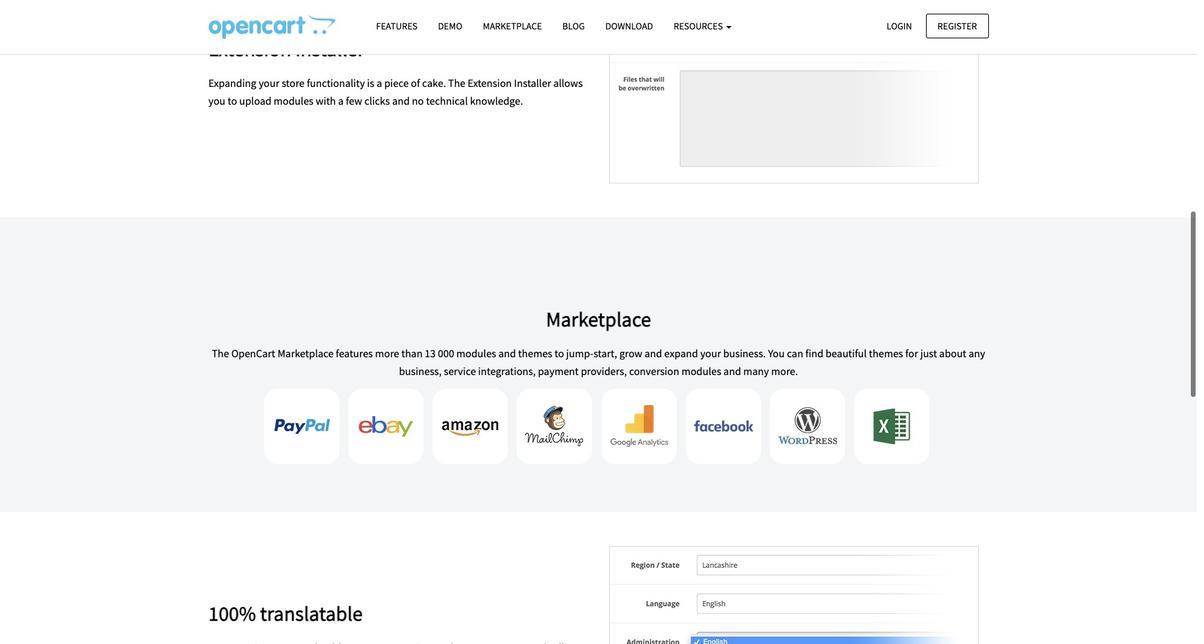 Task type: locate. For each thing, give the bounding box(es) containing it.
cake.
[[422, 76, 446, 90]]

more
[[375, 346, 399, 360]]

word press image
[[770, 389, 846, 464]]

your up upload
[[259, 76, 280, 90]]

to
[[228, 94, 237, 107], [555, 346, 564, 360]]

2 vertical spatial marketplace
[[278, 346, 334, 360]]

1 horizontal spatial extension
[[468, 76, 512, 90]]

store
[[282, 76, 305, 90]]

0 vertical spatial to
[[228, 94, 237, 107]]

and
[[392, 94, 410, 107], [499, 346, 516, 360], [645, 346, 662, 360], [724, 364, 741, 378]]

extension
[[208, 36, 291, 62], [468, 76, 512, 90]]

than
[[402, 346, 423, 360]]

functionality
[[307, 76, 365, 90]]

0 horizontal spatial the
[[212, 346, 229, 360]]

piece
[[384, 76, 409, 90]]

1 horizontal spatial a
[[377, 76, 382, 90]]

1 horizontal spatial your
[[701, 346, 721, 360]]

opencart - features image
[[208, 14, 335, 39]]

0 horizontal spatial to
[[228, 94, 237, 107]]

opencart
[[231, 346, 275, 360]]

1 horizontal spatial marketplace
[[483, 20, 542, 32]]

0 horizontal spatial marketplace
[[278, 346, 334, 360]]

modules down store
[[274, 94, 314, 107]]

find
[[806, 346, 824, 360]]

0 vertical spatial a
[[377, 76, 382, 90]]

1 vertical spatial the
[[212, 346, 229, 360]]

and down business.
[[724, 364, 741, 378]]

extension up knowledge.
[[468, 76, 512, 90]]

amazon image
[[433, 389, 508, 464]]

000
[[438, 346, 454, 360]]

0 horizontal spatial a
[[338, 94, 344, 107]]

technical
[[426, 94, 468, 107]]

integrations,
[[478, 364, 536, 378]]

the left opencart
[[212, 346, 229, 360]]

0 vertical spatial modules
[[274, 94, 314, 107]]

to right you
[[228, 94, 237, 107]]

0 horizontal spatial your
[[259, 76, 280, 90]]

register
[[938, 20, 977, 32]]

0 horizontal spatial modules
[[274, 94, 314, 107]]

a left the few
[[338, 94, 344, 107]]

1 vertical spatial marketplace
[[546, 306, 651, 332]]

0 horizontal spatial themes
[[518, 346, 553, 360]]

and up 'conversion'
[[645, 346, 662, 360]]

no
[[412, 94, 424, 107]]

marketplace
[[483, 20, 542, 32], [546, 306, 651, 332], [278, 346, 334, 360]]

the inside the opencart marketplace features more than 13 000 modules and themes to jump-start, grow and expand your business. you can find beautiful themes for just about any business, service integrations, payment providers, conversion modules and many more.
[[212, 346, 229, 360]]

themes left 'for'
[[869, 346, 903, 360]]

extension up "expanding"
[[208, 36, 291, 62]]

marketplace inside the opencart marketplace features more than 13 000 modules and themes to jump-start, grow and expand your business. you can find beautiful themes for just about any business, service integrations, payment providers, conversion modules and many more.
[[278, 346, 334, 360]]

your
[[259, 76, 280, 90], [701, 346, 721, 360]]

100% translatable
[[208, 600, 363, 626]]

modules down expand
[[682, 364, 722, 378]]

1 vertical spatial to
[[555, 346, 564, 360]]

modules
[[274, 94, 314, 107], [457, 346, 496, 360], [682, 364, 722, 378]]

your right expand
[[701, 346, 721, 360]]

modules up the service
[[457, 346, 496, 360]]

demo link
[[428, 14, 473, 38]]

1 vertical spatial a
[[338, 94, 344, 107]]

register link
[[926, 13, 989, 38]]

and up integrations,
[[499, 346, 516, 360]]

paypal image
[[264, 389, 339, 464]]

for
[[906, 346, 918, 360]]

marketplace up installer
[[483, 20, 542, 32]]

a
[[377, 76, 382, 90], [338, 94, 344, 107]]

1 horizontal spatial themes
[[869, 346, 903, 360]]

to up payment
[[555, 346, 564, 360]]

knowledge.
[[470, 94, 523, 107]]

extension installer
[[208, 36, 365, 62]]

modules inside expanding your store functionality is a piece of cake. the extension installer allows you to upload modules with a few clicks and no technical knowledge.
[[274, 94, 314, 107]]

installer
[[296, 36, 365, 62]]

jump-
[[566, 346, 594, 360]]

the
[[448, 76, 466, 90], [212, 346, 229, 360]]

with
[[316, 94, 336, 107]]

expanding
[[208, 76, 257, 90]]

0 vertical spatial the
[[448, 76, 466, 90]]

few
[[346, 94, 362, 107]]

the opencart marketplace features more than 13 000 modules and themes to jump-start, grow and expand your business. you can find beautiful themes for just about any business, service integrations, payment providers, conversion modules and many more.
[[212, 346, 986, 378]]

and left no
[[392, 94, 410, 107]]

13
[[425, 346, 436, 360]]

themes
[[518, 346, 553, 360], [869, 346, 903, 360]]

1 vertical spatial extension
[[468, 76, 512, 90]]

installer
[[514, 76, 551, 90]]

2 horizontal spatial modules
[[682, 364, 722, 378]]

marketplace up "start,"
[[546, 306, 651, 332]]

just
[[921, 346, 937, 360]]

0 vertical spatial your
[[259, 76, 280, 90]]

the up technical
[[448, 76, 466, 90]]

providers,
[[581, 364, 627, 378]]

about
[[940, 346, 967, 360]]

1 horizontal spatial to
[[555, 346, 564, 360]]

more.
[[771, 364, 798, 378]]

extension installer image
[[609, 0, 979, 183]]

themes up payment
[[518, 346, 553, 360]]

marketplace left features
[[278, 346, 334, 360]]

0 horizontal spatial extension
[[208, 36, 291, 62]]

1 vertical spatial your
[[701, 346, 721, 360]]

100% translatable image
[[609, 546, 979, 644]]

1 vertical spatial modules
[[457, 346, 496, 360]]

and inside expanding your store functionality is a piece of cake. the extension installer allows you to upload modules with a few clicks and no technical knowledge.
[[392, 94, 410, 107]]

1 themes from the left
[[518, 346, 553, 360]]

facebook image
[[686, 389, 761, 464]]

many
[[744, 364, 769, 378]]

demo
[[438, 20, 462, 32]]

allows
[[553, 76, 583, 90]]

a right "is"
[[377, 76, 382, 90]]

download link
[[595, 14, 664, 38]]

business,
[[399, 364, 442, 378]]

blog
[[563, 20, 585, 32]]

login
[[887, 20, 912, 32]]

1 horizontal spatial the
[[448, 76, 466, 90]]



Task type: vqa. For each thing, say whether or not it's contained in the screenshot.
"register"
yes



Task type: describe. For each thing, give the bounding box(es) containing it.
ebay image
[[348, 389, 424, 464]]

features
[[336, 346, 373, 360]]

100%
[[208, 600, 256, 626]]

0 vertical spatial marketplace
[[483, 20, 542, 32]]

resources link
[[664, 14, 742, 38]]

any
[[969, 346, 986, 360]]

2 vertical spatial modules
[[682, 364, 722, 378]]

translatable
[[260, 600, 363, 626]]

features link
[[366, 14, 428, 38]]

features
[[376, 20, 418, 32]]

you
[[208, 94, 225, 107]]

expanding your store functionality is a piece of cake. the extension installer allows you to upload modules with a few clicks and no technical knowledge.
[[208, 76, 583, 107]]

upload
[[239, 94, 272, 107]]

blog link
[[552, 14, 595, 38]]

0 vertical spatial extension
[[208, 36, 291, 62]]

expand
[[665, 346, 698, 360]]

is
[[367, 76, 375, 90]]

grow
[[620, 346, 643, 360]]

extension inside expanding your store functionality is a piece of cake. the extension installer allows you to upload modules with a few clicks and no technical knowledge.
[[468, 76, 512, 90]]

to inside the opencart marketplace features more than 13 000 modules and themes to jump-start, grow and expand your business. you can find beautiful themes for just about any business, service integrations, payment providers, conversion modules and many more.
[[555, 346, 564, 360]]

marketplace link
[[473, 14, 552, 38]]

conversion
[[629, 364, 680, 378]]

beautiful
[[826, 346, 867, 360]]

your inside the opencart marketplace features more than 13 000 modules and themes to jump-start, grow and expand your business. you can find beautiful themes for just about any business, service integrations, payment providers, conversion modules and many more.
[[701, 346, 721, 360]]

can
[[787, 346, 804, 360]]

mailchimp image
[[517, 389, 593, 464]]

excel image
[[855, 389, 930, 464]]

service
[[444, 364, 476, 378]]

google analytics image
[[602, 389, 677, 464]]

2 horizontal spatial marketplace
[[546, 306, 651, 332]]

download
[[606, 20, 653, 32]]

start,
[[594, 346, 617, 360]]

2 themes from the left
[[869, 346, 903, 360]]

to inside expanding your store functionality is a piece of cake. the extension installer allows you to upload modules with a few clicks and no technical knowledge.
[[228, 94, 237, 107]]

you
[[768, 346, 785, 360]]

resources
[[674, 20, 725, 32]]

of
[[411, 76, 420, 90]]

the inside expanding your store functionality is a piece of cake. the extension installer allows you to upload modules with a few clicks and no technical knowledge.
[[448, 76, 466, 90]]

your inside expanding your store functionality is a piece of cake. the extension installer allows you to upload modules with a few clicks and no technical knowledge.
[[259, 76, 280, 90]]

clicks
[[365, 94, 390, 107]]

1 horizontal spatial modules
[[457, 346, 496, 360]]

login link
[[875, 13, 924, 38]]

payment
[[538, 364, 579, 378]]

business.
[[723, 346, 766, 360]]



